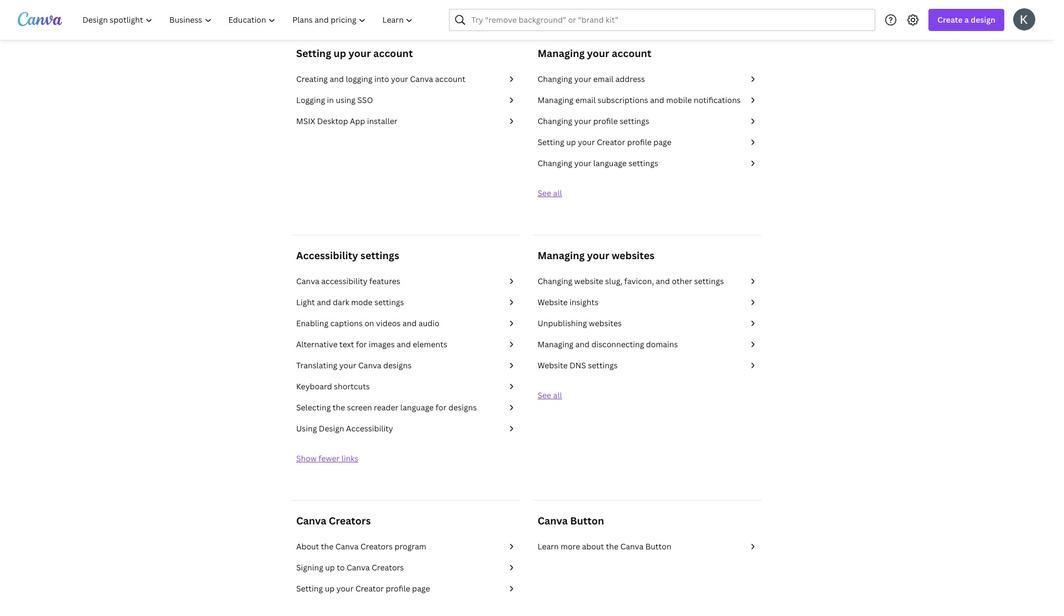 Task type: locate. For each thing, give the bounding box(es) containing it.
website insights link
[[538, 296, 757, 308]]

1 horizontal spatial button
[[646, 541, 672, 552]]

shortcuts
[[334, 381, 370, 392]]

alternative
[[296, 339, 338, 349]]

managing
[[538, 47, 585, 60], [538, 95, 574, 105], [538, 249, 585, 262], [538, 339, 574, 349]]

1 all from the top
[[553, 188, 562, 198]]

changing for changing your language settings
[[538, 158, 573, 168]]

1 vertical spatial creators
[[361, 541, 393, 552]]

up
[[334, 47, 346, 60], [566, 137, 576, 147], [325, 562, 335, 573], [325, 583, 335, 594]]

and left the dark
[[317, 297, 331, 307]]

0 vertical spatial designs
[[383, 360, 412, 371]]

see
[[538, 188, 551, 198], [538, 390, 551, 400]]

create a design button
[[929, 9, 1005, 31]]

managing and disconnecting domains link
[[538, 338, 757, 351]]

1 vertical spatial all
[[553, 390, 562, 400]]

0 vertical spatial for
[[356, 339, 367, 349]]

signing
[[296, 562, 323, 573]]

settings up features
[[361, 249, 399, 262]]

changing
[[538, 74, 573, 84], [538, 116, 573, 126], [538, 158, 573, 168], [538, 276, 573, 286]]

alternative text for images and elements link
[[296, 338, 516, 351]]

using design accessibility link
[[296, 423, 516, 435]]

see all for 1st see all button from the bottom of the page
[[538, 390, 562, 400]]

using
[[336, 95, 356, 105]]

1 vertical spatial see
[[538, 390, 551, 400]]

about the canva creators program
[[296, 541, 426, 552]]

kendall parks image
[[1014, 8, 1036, 30]]

settings down "managing and disconnecting domains"
[[588, 360, 618, 371]]

changing your language settings
[[538, 158, 658, 168]]

creators up signing up to canva creators
[[361, 541, 393, 552]]

1 managing from the top
[[538, 47, 585, 60]]

websites
[[612, 249, 655, 262], [589, 318, 622, 328]]

and left "mobile" at the right of the page
[[650, 95, 664, 105]]

0 vertical spatial accessibility
[[296, 249, 358, 262]]

1 horizontal spatial designs
[[449, 402, 477, 413]]

canva button
[[538, 514, 604, 527]]

profile down changing your profile settings link
[[627, 137, 652, 147]]

3 managing from the top
[[538, 249, 585, 262]]

installer
[[367, 116, 398, 126]]

and
[[330, 74, 344, 84], [650, 95, 664, 105], [656, 276, 670, 286], [317, 297, 331, 307], [403, 318, 417, 328], [397, 339, 411, 349], [576, 339, 590, 349]]

1 horizontal spatial setting up your creator profile page link
[[538, 136, 757, 148]]

designs
[[383, 360, 412, 371], [449, 402, 477, 413]]

more
[[561, 541, 580, 552]]

0 vertical spatial setting up your creator profile page link
[[538, 136, 757, 148]]

show fewer links button
[[296, 453, 359, 464]]

managing down unpublishing
[[538, 339, 574, 349]]

see for 1st see all button from the bottom of the page
[[538, 390, 551, 400]]

language down "changing your profile settings"
[[593, 158, 627, 168]]

managing up changing your email address
[[538, 47, 585, 60]]

2 website from the top
[[538, 360, 568, 371]]

email left address
[[593, 74, 614, 84]]

language
[[593, 158, 627, 168], [400, 402, 434, 413]]

2 vertical spatial profile
[[386, 583, 410, 594]]

website dns settings link
[[538, 359, 757, 372]]

website left dns
[[538, 360, 568, 371]]

managing up website
[[538, 249, 585, 262]]

the right about
[[606, 541, 619, 552]]

setting up your creator profile page link down changing your profile settings link
[[538, 136, 757, 148]]

1 horizontal spatial for
[[436, 402, 447, 413]]

canva inside canva accessibility features link
[[296, 276, 319, 286]]

0 vertical spatial see all
[[538, 188, 562, 198]]

setting for left 'setting up your creator profile page' link
[[296, 583, 323, 594]]

setting up your creator profile page down signing up to canva creators
[[296, 583, 430, 594]]

1 vertical spatial setting up your creator profile page link
[[296, 583, 516, 595]]

language down keyboard shortcuts "link" at the bottom
[[400, 402, 434, 413]]

and left audio
[[403, 318, 417, 328]]

all down changing your language settings on the right top
[[553, 188, 562, 198]]

desktop
[[317, 116, 348, 126]]

1 vertical spatial creator
[[356, 583, 384, 594]]

1 horizontal spatial page
[[654, 137, 672, 147]]

changing for changing your email address
[[538, 74, 573, 84]]

settings
[[620, 116, 650, 126], [629, 158, 658, 168], [361, 249, 399, 262], [694, 276, 724, 286], [374, 297, 404, 307], [588, 360, 618, 371]]

into
[[374, 74, 389, 84]]

translating your canva designs
[[296, 360, 412, 371]]

canva down alternative text for images and elements
[[358, 360, 382, 371]]

0 horizontal spatial language
[[400, 402, 434, 413]]

canva
[[410, 74, 433, 84], [296, 276, 319, 286], [358, 360, 382, 371], [296, 514, 326, 527], [538, 514, 568, 527], [335, 541, 359, 552], [620, 541, 644, 552], [347, 562, 370, 573]]

to
[[337, 562, 345, 573]]

0 horizontal spatial button
[[570, 514, 604, 527]]

and down enabling captions on videos and audio link
[[397, 339, 411, 349]]

account up into
[[373, 47, 413, 60]]

canva up logging in using sso link
[[410, 74, 433, 84]]

canva inside learn more about the canva button link
[[620, 541, 644, 552]]

see all
[[538, 188, 562, 198], [538, 390, 562, 400]]

canva up light
[[296, 276, 319, 286]]

setting up your creator profile page link down signing up to canva creators link
[[296, 583, 516, 595]]

1 vertical spatial setting up your creator profile page
[[296, 583, 430, 594]]

1 see from the top
[[538, 188, 551, 198]]

4 changing from the top
[[538, 276, 573, 286]]

website for website dns settings
[[538, 360, 568, 371]]

in
[[327, 95, 334, 105]]

your inside the creating and logging into your canva account link
[[391, 74, 408, 84]]

setting up your creator profile page up changing your language settings on the right top
[[538, 137, 672, 147]]

0 horizontal spatial setting up your creator profile page link
[[296, 583, 516, 595]]

text
[[340, 339, 354, 349]]

0 vertical spatial page
[[654, 137, 672, 147]]

account up address
[[612, 47, 652, 60]]

using design accessibility
[[296, 423, 393, 434]]

keyboard
[[296, 381, 332, 392]]

0 vertical spatial setting
[[296, 47, 331, 60]]

about
[[582, 541, 604, 552]]

creator up changing your language settings on the right top
[[597, 137, 625, 147]]

creator down signing up to canva creators
[[356, 583, 384, 594]]

account inside the creating and logging into your canva account link
[[435, 74, 466, 84]]

0 vertical spatial email
[[593, 74, 614, 84]]

0 horizontal spatial setting up your creator profile page
[[296, 583, 430, 594]]

1 vertical spatial page
[[412, 583, 430, 594]]

profile down subscriptions
[[593, 116, 618, 126]]

setting down "changing your profile settings"
[[538, 137, 564, 147]]

website up unpublishing
[[538, 297, 568, 307]]

0 horizontal spatial page
[[412, 583, 430, 594]]

your inside changing your email address link
[[574, 74, 592, 84]]

page for left 'setting up your creator profile page' link
[[412, 583, 430, 594]]

settings down managing email subscriptions and mobile notifications
[[620, 116, 650, 126]]

canva inside about the canva creators program link
[[335, 541, 359, 552]]

logging in using sso
[[296, 95, 373, 105]]

changing your language settings link
[[538, 157, 757, 169]]

1 horizontal spatial profile
[[593, 116, 618, 126]]

your
[[349, 47, 371, 60], [587, 47, 610, 60], [391, 74, 408, 84], [574, 74, 592, 84], [574, 116, 592, 126], [578, 137, 595, 147], [574, 158, 592, 168], [587, 249, 610, 262], [339, 360, 356, 371], [337, 583, 354, 594]]

account
[[373, 47, 413, 60], [612, 47, 652, 60], [435, 74, 466, 84]]

and down unpublishing websites
[[576, 339, 590, 349]]

1 vertical spatial website
[[538, 360, 568, 371]]

2 horizontal spatial profile
[[627, 137, 652, 147]]

see all for second see all button from the bottom
[[538, 188, 562, 198]]

favicon,
[[624, 276, 654, 286]]

websites up changing website slug, favicon, and other settings
[[612, 249, 655, 262]]

accessibility down screen at bottom
[[346, 423, 393, 434]]

and inside managing email subscriptions and mobile notifications link
[[650, 95, 664, 105]]

3 changing from the top
[[538, 158, 573, 168]]

managing for managing your websites
[[538, 249, 585, 262]]

up left "to"
[[325, 562, 335, 573]]

accessibility settings
[[296, 249, 399, 262]]

2 see from the top
[[538, 390, 551, 400]]

1 see all from the top
[[538, 188, 562, 198]]

2 see all from the top
[[538, 390, 562, 400]]

0 vertical spatial button
[[570, 514, 604, 527]]

page for right 'setting up your creator profile page' link
[[654, 137, 672, 147]]

4 managing from the top
[[538, 339, 574, 349]]

0 vertical spatial setting up your creator profile page
[[538, 137, 672, 147]]

0 vertical spatial creator
[[597, 137, 625, 147]]

managing down changing your email address
[[538, 95, 574, 105]]

selecting the screen reader language for designs link
[[296, 402, 516, 414]]

canva right "to"
[[347, 562, 370, 573]]

page down signing up to canva creators link
[[412, 583, 430, 594]]

0 vertical spatial all
[[553, 188, 562, 198]]

setting
[[296, 47, 331, 60], [538, 137, 564, 147], [296, 583, 323, 594]]

accessibility up accessibility
[[296, 249, 358, 262]]

program
[[395, 541, 426, 552]]

2 horizontal spatial account
[[612, 47, 652, 60]]

videos
[[376, 318, 401, 328]]

creators
[[329, 514, 371, 527], [361, 541, 393, 552], [372, 562, 404, 573]]

all for 1st see all button from the bottom of the page
[[553, 390, 562, 400]]

0 horizontal spatial for
[[356, 339, 367, 349]]

1 horizontal spatial setting up your creator profile page
[[538, 137, 672, 147]]

profile down signing up to canva creators link
[[386, 583, 410, 594]]

1 vertical spatial button
[[646, 541, 672, 552]]

page down changing your profile settings link
[[654, 137, 672, 147]]

creators down about the canva creators program link
[[372, 562, 404, 573]]

unpublishing
[[538, 318, 587, 328]]

reader
[[374, 402, 399, 413]]

email down changing your email address
[[576, 95, 596, 105]]

1 vertical spatial setting
[[538, 137, 564, 147]]

1 vertical spatial for
[[436, 402, 447, 413]]

canva inside the creating and logging into your canva account link
[[410, 74, 433, 84]]

accessibility
[[296, 249, 358, 262], [346, 423, 393, 434]]

address
[[616, 74, 645, 84]]

for
[[356, 339, 367, 349], [436, 402, 447, 413]]

for down keyboard shortcuts "link" at the bottom
[[436, 402, 447, 413]]

the left screen at bottom
[[333, 402, 345, 413]]

keyboard shortcuts link
[[296, 380, 516, 393]]

translating
[[296, 360, 337, 371]]

and inside enabling captions on videos and audio link
[[403, 318, 417, 328]]

0 vertical spatial see all button
[[538, 188, 562, 198]]

2 all from the top
[[553, 390, 562, 400]]

and left other
[[656, 276, 670, 286]]

and up logging in using sso
[[330, 74, 344, 84]]

for right text
[[356, 339, 367, 349]]

1 vertical spatial see all button
[[538, 390, 562, 400]]

0 horizontal spatial profile
[[386, 583, 410, 594]]

websites up "managing and disconnecting domains"
[[589, 318, 622, 328]]

email
[[593, 74, 614, 84], [576, 95, 596, 105]]

1 vertical spatial language
[[400, 402, 434, 413]]

light and dark mode settings
[[296, 297, 404, 307]]

button
[[570, 514, 604, 527], [646, 541, 672, 552]]

show
[[296, 453, 317, 464]]

1 website from the top
[[538, 297, 568, 307]]

1 horizontal spatial account
[[435, 74, 466, 84]]

0 vertical spatial language
[[593, 158, 627, 168]]

creating and logging into your canva account link
[[296, 73, 516, 85]]

2 vertical spatial setting
[[296, 583, 323, 594]]

1 vertical spatial accessibility
[[346, 423, 393, 434]]

enabling captions on videos and audio
[[296, 318, 440, 328]]

0 horizontal spatial creator
[[356, 583, 384, 594]]

canva up signing up to canva creators
[[335, 541, 359, 552]]

your inside translating your canva designs link
[[339, 360, 356, 371]]

0 vertical spatial see
[[538, 188, 551, 198]]

elements
[[413, 339, 447, 349]]

setting down signing in the bottom of the page
[[296, 583, 323, 594]]

0 vertical spatial website
[[538, 297, 568, 307]]

the right "about"
[[321, 541, 334, 552]]

1 changing from the top
[[538, 74, 573, 84]]

setting up creating
[[296, 47, 331, 60]]

2 managing from the top
[[538, 95, 574, 105]]

2 see all button from the top
[[538, 390, 562, 400]]

creators up about the canva creators program
[[329, 514, 371, 527]]

insights
[[570, 297, 599, 307]]

links
[[342, 453, 359, 464]]

1 vertical spatial designs
[[449, 402, 477, 413]]

all down website dns settings
[[553, 390, 562, 400]]

account up logging in using sso link
[[435, 74, 466, 84]]

the
[[333, 402, 345, 413], [321, 541, 334, 552], [606, 541, 619, 552]]

2 changing from the top
[[538, 116, 573, 126]]

canva right about
[[620, 541, 644, 552]]

1 vertical spatial see all
[[538, 390, 562, 400]]

canva inside signing up to canva creators link
[[347, 562, 370, 573]]



Task type: describe. For each thing, give the bounding box(es) containing it.
selecting the screen reader language for designs
[[296, 402, 477, 413]]

settings up 'videos'
[[374, 297, 404, 307]]

app
[[350, 116, 365, 126]]

using
[[296, 423, 317, 434]]

0 vertical spatial creators
[[329, 514, 371, 527]]

Try "remove background" or "brand kit" search field
[[472, 9, 869, 30]]

msix desktop app installer
[[296, 116, 398, 126]]

and inside managing and disconnecting domains link
[[576, 339, 590, 349]]

on
[[365, 318, 374, 328]]

managing email subscriptions and mobile notifications
[[538, 95, 741, 105]]

accessibility
[[321, 276, 368, 286]]

managing for managing and disconnecting domains
[[538, 339, 574, 349]]

create
[[938, 14, 963, 25]]

and inside changing website slug, favicon, and other settings link
[[656, 276, 670, 286]]

the for screen
[[333, 402, 345, 413]]

unpublishing websites link
[[538, 317, 757, 330]]

design
[[971, 14, 996, 25]]

1 vertical spatial profile
[[627, 137, 652, 147]]

canva inside translating your canva designs link
[[358, 360, 382, 371]]

disconnecting
[[592, 339, 644, 349]]

mobile
[[666, 95, 692, 105]]

0 vertical spatial websites
[[612, 249, 655, 262]]

changing your email address
[[538, 74, 645, 84]]

other
[[672, 276, 692, 286]]

for inside selecting the screen reader language for designs link
[[436, 402, 447, 413]]

captions
[[330, 318, 363, 328]]

light
[[296, 297, 315, 307]]

fewer
[[319, 453, 340, 464]]

slug,
[[605, 276, 623, 286]]

setting up your account
[[296, 47, 413, 60]]

0 vertical spatial profile
[[593, 116, 618, 126]]

see for second see all button from the bottom
[[538, 188, 551, 198]]

and inside alternative text for images and elements link
[[397, 339, 411, 349]]

canva accessibility features link
[[296, 275, 516, 287]]

settings right other
[[694, 276, 724, 286]]

selecting
[[296, 402, 331, 413]]

alternative text for images and elements
[[296, 339, 447, 349]]

website dns settings
[[538, 360, 618, 371]]

website for website insights
[[538, 297, 568, 307]]

website insights
[[538, 297, 599, 307]]

setting for right 'setting up your creator profile page' link
[[538, 137, 564, 147]]

canva accessibility features
[[296, 276, 400, 286]]

canva up "about"
[[296, 514, 326, 527]]

design
[[319, 423, 344, 434]]

0 horizontal spatial account
[[373, 47, 413, 60]]

and inside the creating and logging into your canva account link
[[330, 74, 344, 84]]

1 horizontal spatial language
[[593, 158, 627, 168]]

msix
[[296, 116, 315, 126]]

for inside alternative text for images and elements link
[[356, 339, 367, 349]]

managing for managing your account
[[538, 47, 585, 60]]

images
[[369, 339, 395, 349]]

settings down changing your profile settings link
[[629, 158, 658, 168]]

up down "changing your profile settings"
[[566, 137, 576, 147]]

learn more about the canva button
[[538, 541, 672, 552]]

light and dark mode settings link
[[296, 296, 516, 308]]

1 vertical spatial websites
[[589, 318, 622, 328]]

logging
[[346, 74, 373, 84]]

up down signing up to canva creators
[[325, 583, 335, 594]]

changing your profile settings link
[[538, 115, 757, 127]]

managing your websites
[[538, 249, 655, 262]]

enabling
[[296, 318, 329, 328]]

2 vertical spatial creators
[[372, 562, 404, 573]]

subscriptions
[[598, 95, 648, 105]]

audio
[[419, 318, 440, 328]]

enabling captions on videos and audio link
[[296, 317, 516, 330]]

changing your profile settings
[[538, 116, 650, 126]]

managing email subscriptions and mobile notifications link
[[538, 94, 757, 106]]

screen
[[347, 402, 372, 413]]

sso
[[358, 95, 373, 105]]

your inside changing your profile settings link
[[574, 116, 592, 126]]

show fewer links
[[296, 453, 359, 464]]

dark
[[333, 297, 349, 307]]

and inside light and dark mode settings link
[[317, 297, 331, 307]]

translating your canva designs link
[[296, 359, 516, 372]]

website
[[574, 276, 603, 286]]

your inside changing your language settings link
[[574, 158, 592, 168]]

logging
[[296, 95, 325, 105]]

changing website slug, favicon, and other settings
[[538, 276, 724, 286]]

canva creators
[[296, 514, 371, 527]]

managing for managing email subscriptions and mobile notifications
[[538, 95, 574, 105]]

a
[[965, 14, 969, 25]]

dns
[[570, 360, 586, 371]]

1 see all button from the top
[[538, 188, 562, 198]]

managing your account
[[538, 47, 652, 60]]

learn
[[538, 541, 559, 552]]

keyboard shortcuts
[[296, 381, 370, 392]]

up up logging
[[334, 47, 346, 60]]

top level navigation element
[[75, 9, 423, 31]]

canva up "learn"
[[538, 514, 568, 527]]

changing for changing your profile settings
[[538, 116, 573, 126]]

logging in using sso link
[[296, 94, 516, 106]]

learn more about the canva button link
[[538, 541, 757, 553]]

unpublishing websites
[[538, 318, 622, 328]]

1 horizontal spatial creator
[[597, 137, 625, 147]]

about
[[296, 541, 319, 552]]

changing for changing website slug, favicon, and other settings
[[538, 276, 573, 286]]

mode
[[351, 297, 373, 307]]

the for canva
[[321, 541, 334, 552]]

signing up to canva creators link
[[296, 562, 516, 574]]

creating
[[296, 74, 328, 84]]

managing and disconnecting domains
[[538, 339, 678, 349]]

all for second see all button from the bottom
[[553, 188, 562, 198]]

signing up to canva creators
[[296, 562, 404, 573]]

changing your email address link
[[538, 73, 757, 85]]

domains
[[646, 339, 678, 349]]

0 horizontal spatial designs
[[383, 360, 412, 371]]

msix desktop app installer link
[[296, 115, 516, 127]]

create a design
[[938, 14, 996, 25]]

1 vertical spatial email
[[576, 95, 596, 105]]

changing website slug, favicon, and other settings link
[[538, 275, 757, 287]]

creating and logging into your canva account
[[296, 74, 466, 84]]



Task type: vqa. For each thing, say whether or not it's contained in the screenshot.
3rd Doc by Canva Creative Studio from the right
no



